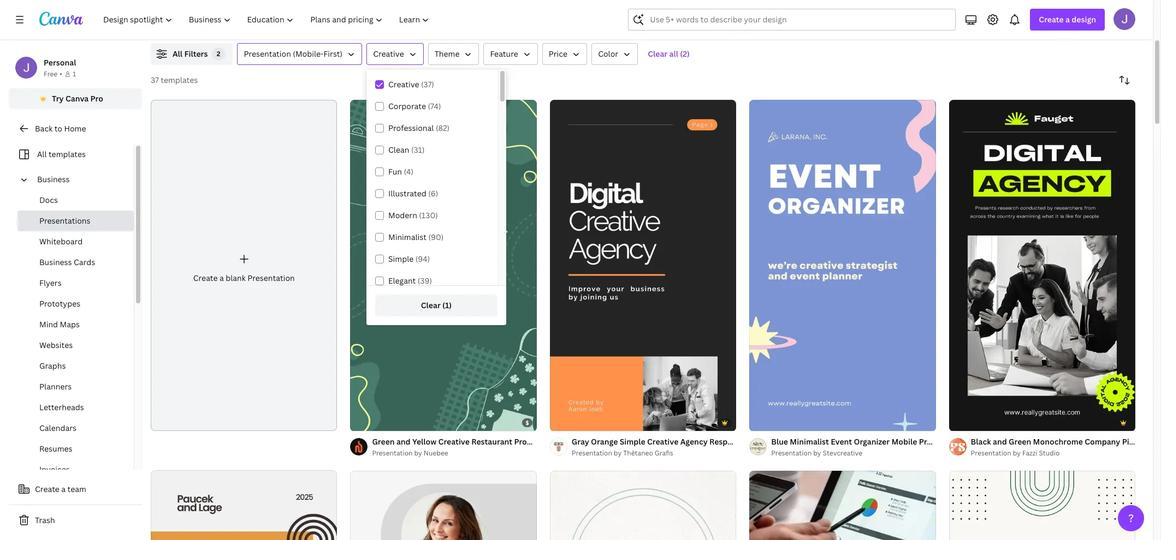 Task type: vqa. For each thing, say whether or not it's contained in the screenshot.
the Clear
yes



Task type: locate. For each thing, give the bounding box(es) containing it.
all for all templates
[[37, 149, 47, 160]]

0 vertical spatial all
[[173, 49, 183, 59]]

Sort by button
[[1114, 69, 1136, 91]]

all down back
[[37, 149, 47, 160]]

black and green monochrome company pitch deck presentation by fazzi studio
[[971, 437, 1162, 458]]

green and yellow creative restaurant promotion mobile first presentation image
[[350, 100, 537, 432]]

clear inside clear all (2) button
[[648, 49, 668, 59]]

grafis
[[655, 449, 674, 458]]

blue
[[772, 437, 788, 447]]

0 horizontal spatial 1 of 10 link
[[550, 100, 737, 432]]

by inside black and green monochrome company pitch deck presentation by fazzi studio
[[1013, 449, 1021, 458]]

1 vertical spatial all
[[37, 149, 47, 160]]

1 vertical spatial minimalist
[[790, 437, 829, 447]]

a
[[1066, 14, 1070, 25], [220, 273, 224, 284], [61, 485, 66, 495]]

presentation right responsive
[[754, 437, 802, 447]]

(94)
[[416, 254, 430, 264]]

2
[[217, 49, 221, 58]]

1 10 from the left
[[572, 419, 580, 427]]

mind maps link
[[17, 315, 134, 335]]

0 horizontal spatial simple
[[388, 254, 414, 264]]

a for team
[[61, 485, 66, 495]]

1 horizontal spatial 1 of 10 link
[[750, 100, 936, 432]]

create inside "dropdown button"
[[1039, 14, 1064, 25]]

and right black
[[993, 437, 1007, 447]]

a left design
[[1066, 14, 1070, 25]]

mobile
[[556, 437, 581, 447], [892, 437, 918, 447]]

resumes
[[39, 444, 72, 455]]

by down orange
[[614, 449, 622, 458]]

business up the docs
[[37, 174, 70, 185]]

by
[[614, 449, 622, 458], [414, 449, 422, 458], [814, 449, 822, 458], [1013, 449, 1021, 458]]

1 1 of 10 link from the left
[[550, 100, 737, 432]]

creative button
[[367, 43, 424, 65]]

creative
[[373, 49, 404, 59], [388, 79, 419, 90], [647, 437, 679, 447], [439, 437, 470, 447]]

agency
[[681, 437, 708, 447]]

maps
[[60, 320, 80, 330]]

presentation (mobile-first) button
[[237, 43, 362, 65]]

1 horizontal spatial 10
[[772, 419, 779, 427]]

Search search field
[[650, 9, 949, 30]]

9
[[373, 419, 376, 427]]

2 horizontal spatial a
[[1066, 14, 1070, 25]]

creative up creative (37)
[[373, 49, 404, 59]]

1 horizontal spatial and
[[993, 437, 1007, 447]]

create a team
[[35, 485, 86, 495]]

mobile left first
[[556, 437, 581, 447]]

and inside black and green monochrome company pitch deck presentation by fazzi studio
[[993, 437, 1007, 447]]

creative up presentation by nuebee link in the bottom left of the page
[[439, 437, 470, 447]]

planners
[[39, 382, 72, 392]]

creative up corporate
[[388, 79, 419, 90]]

filters
[[184, 49, 208, 59]]

all inside all templates link
[[37, 149, 47, 160]]

0 vertical spatial a
[[1066, 14, 1070, 25]]

a for design
[[1066, 14, 1070, 25]]

2 vertical spatial create
[[35, 485, 59, 495]]

2 by from the left
[[414, 449, 422, 458]]

creative inside green and yellow creative restaurant promotion mobile first presentation presentation by nuebee
[[439, 437, 470, 447]]

1 horizontal spatial green
[[1009, 437, 1032, 447]]

0 horizontal spatial minimalist
[[388, 232, 427, 243]]

2 horizontal spatial create
[[1039, 14, 1064, 25]]

minimalist right blue
[[790, 437, 829, 447]]

0 horizontal spatial templates
[[49, 149, 86, 160]]

nuebee
[[424, 449, 448, 458]]

2 10 from the left
[[772, 419, 779, 427]]

1 of 10 up blue
[[757, 419, 779, 427]]

a inside button
[[61, 485, 66, 495]]

blank
[[226, 273, 246, 284]]

elegant
[[388, 276, 416, 286]]

personal
[[44, 57, 76, 68]]

1 horizontal spatial 1 of 10
[[757, 419, 779, 427]]

None search field
[[629, 9, 956, 31]]

back
[[35, 123, 53, 134]]

by left stevcreative
[[814, 449, 822, 458]]

2 green from the left
[[1009, 437, 1032, 447]]

templates
[[161, 75, 198, 85], [49, 149, 86, 160]]

letterheads link
[[17, 398, 134, 419]]

0 horizontal spatial a
[[61, 485, 66, 495]]

by down yellow
[[414, 449, 422, 458]]

presentation down black
[[971, 449, 1012, 458]]

3 by from the left
[[814, 449, 822, 458]]

orange white creative agency mobile-first presentation image
[[151, 471, 337, 541]]

business up 'flyers'
[[39, 257, 72, 268]]

1 horizontal spatial a
[[220, 273, 224, 284]]

and
[[397, 437, 411, 447], [993, 437, 1007, 447]]

1 horizontal spatial create
[[193, 273, 218, 284]]

presentation up thētaneo
[[602, 437, 650, 447]]

create down invoices at the left of the page
[[35, 485, 59, 495]]

clear left all
[[648, 49, 668, 59]]

10 up gray
[[572, 419, 580, 427]]

1 vertical spatial a
[[220, 273, 224, 284]]

0 horizontal spatial green
[[372, 437, 395, 447]]

1 horizontal spatial clear
[[648, 49, 668, 59]]

2 vertical spatial a
[[61, 485, 66, 495]]

4 by from the left
[[1013, 449, 1021, 458]]

and left yellow
[[397, 437, 411, 447]]

trash link
[[9, 510, 142, 532]]

presentation by thētaneo grafis link
[[572, 449, 737, 459]]

create inside button
[[35, 485, 59, 495]]

0 horizontal spatial 1 of 10
[[558, 419, 580, 427]]

1 horizontal spatial all
[[173, 49, 183, 59]]

2 mobile from the left
[[892, 437, 918, 447]]

simple left (94)
[[388, 254, 414, 264]]

1 horizontal spatial simple
[[620, 437, 646, 447]]

(130)
[[419, 210, 438, 221]]

green down 9
[[372, 437, 395, 447]]

1 inside "link"
[[358, 419, 361, 427]]

1 vertical spatial create
[[193, 273, 218, 284]]

all templates
[[37, 149, 86, 160]]

business cards
[[39, 257, 95, 268]]

1 1 of 10 from the left
[[558, 419, 580, 427]]

1 of from the left
[[563, 419, 571, 427]]

1 of 10 link
[[550, 100, 737, 432], [750, 100, 936, 432]]

0 horizontal spatial of
[[363, 419, 371, 427]]

green and yellow creative restaurant promotion mobile first presentation presentation by nuebee
[[372, 437, 650, 458]]

0 horizontal spatial 10
[[572, 419, 580, 427]]

a left team
[[61, 485, 66, 495]]

green inside black and green monochrome company pitch deck presentation by fazzi studio
[[1009, 437, 1032, 447]]

0 horizontal spatial and
[[397, 437, 411, 447]]

price
[[549, 49, 568, 59]]

mind
[[39, 320, 58, 330]]

professional
[[388, 123, 434, 133]]

1 vertical spatial simple
[[620, 437, 646, 447]]

planners link
[[17, 377, 134, 398]]

of inside "link"
[[363, 419, 371, 427]]

all left filters
[[173, 49, 183, 59]]

business for business
[[37, 174, 70, 185]]

and inside green and yellow creative restaurant promotion mobile first presentation presentation by nuebee
[[397, 437, 411, 447]]

whiteboard
[[39, 237, 83, 247]]

creative inside button
[[373, 49, 404, 59]]

presentation left black
[[919, 437, 967, 447]]

blue minimalist event organizer mobile presentation presentation by stevcreative
[[772, 437, 967, 458]]

illustrated
[[388, 189, 427, 199]]

2 1 of 10 link from the left
[[750, 100, 936, 432]]

0 horizontal spatial create
[[35, 485, 59, 495]]

1 for green and yellow creative restaurant promotion mobile first presentation
[[358, 419, 361, 427]]

simple
[[388, 254, 414, 264], [620, 437, 646, 447]]

2 1 of 10 from the left
[[757, 419, 779, 427]]

presentation inside "button"
[[244, 49, 291, 59]]

1 vertical spatial clear
[[421, 301, 441, 311]]

1 horizontal spatial mobile
[[892, 437, 918, 447]]

1 for gray orange simple creative agency responsive presentation
[[558, 419, 561, 427]]

presentation down yellow
[[372, 449, 413, 458]]

2 horizontal spatial of
[[762, 419, 770, 427]]

minimalist inside blue minimalist event organizer mobile presentation presentation by stevcreative
[[790, 437, 829, 447]]

creative (37)
[[388, 79, 434, 90]]

creative up grafis
[[647, 437, 679, 447]]

create left blank
[[193, 273, 218, 284]]

design
[[1072, 14, 1097, 25]]

1 and from the left
[[397, 437, 411, 447]]

clear left (1)
[[421, 301, 441, 311]]

0 horizontal spatial clear
[[421, 301, 441, 311]]

0 vertical spatial business
[[37, 174, 70, 185]]

(1)
[[443, 301, 452, 311]]

green up fazzi
[[1009, 437, 1032, 447]]

presentation (mobile-first)
[[244, 49, 343, 59]]

create a blank presentation link
[[151, 100, 337, 432]]

1 of 10
[[558, 419, 580, 427], [757, 419, 779, 427]]

1 by from the left
[[614, 449, 622, 458]]

presentation right blank
[[248, 273, 295, 284]]

business cards link
[[17, 252, 134, 273]]

0 vertical spatial templates
[[161, 75, 198, 85]]

try canva pro
[[52, 93, 103, 104]]

0 vertical spatial create
[[1039, 14, 1064, 25]]

flyers link
[[17, 273, 134, 294]]

create a blank presentation element
[[151, 100, 337, 432]]

clear all (2)
[[648, 49, 690, 59]]

templates right 37
[[161, 75, 198, 85]]

1 horizontal spatial of
[[563, 419, 571, 427]]

10
[[572, 419, 580, 427], [772, 419, 779, 427]]

0 horizontal spatial mobile
[[556, 437, 581, 447]]

create left design
[[1039, 14, 1064, 25]]

elegant (39)
[[388, 276, 432, 286]]

presentation inside black and green monochrome company pitch deck presentation by fazzi studio
[[971, 449, 1012, 458]]

clear
[[648, 49, 668, 59], [421, 301, 441, 311]]

1 horizontal spatial templates
[[161, 75, 198, 85]]

2 and from the left
[[993, 437, 1007, 447]]

thētaneo
[[624, 449, 653, 458]]

modern (130)
[[388, 210, 438, 221]]

0 vertical spatial clear
[[648, 49, 668, 59]]

presentation down first
[[572, 449, 612, 458]]

organizer
[[854, 437, 890, 447]]

simple up thētaneo
[[620, 437, 646, 447]]

clear (1) button
[[375, 295, 498, 317]]

1 green from the left
[[372, 437, 395, 447]]

1
[[73, 69, 76, 79], [558, 419, 561, 427], [358, 419, 361, 427], [757, 419, 761, 427]]

presentation down blue
[[772, 449, 812, 458]]

templates inside all templates link
[[49, 149, 86, 160]]

1 of 10 up gray
[[558, 419, 580, 427]]

trash
[[35, 516, 55, 526]]

presentation down top level navigation "element"
[[244, 49, 291, 59]]

price button
[[542, 43, 587, 65]]

2 of from the left
[[363, 419, 371, 427]]

1 vertical spatial business
[[39, 257, 72, 268]]

yellow
[[413, 437, 437, 447]]

all for all filters
[[173, 49, 183, 59]]

responsive
[[710, 437, 752, 447]]

clear inside 'clear (1)' "button"
[[421, 301, 441, 311]]

a left blank
[[220, 273, 224, 284]]

10 up blue
[[772, 419, 779, 427]]

a inside "dropdown button"
[[1066, 14, 1070, 25]]

3 of from the left
[[762, 419, 770, 427]]

minimalist up simple (94)
[[388, 232, 427, 243]]

1 mobile from the left
[[556, 437, 581, 447]]

templates down back to home
[[49, 149, 86, 160]]

mobile right the organizer at the bottom right of page
[[892, 437, 918, 447]]

by left fazzi
[[1013, 449, 1021, 458]]

1 horizontal spatial minimalist
[[790, 437, 829, 447]]

green
[[372, 437, 395, 447], [1009, 437, 1032, 447]]

all
[[173, 49, 183, 59], [37, 149, 47, 160]]

0 horizontal spatial all
[[37, 149, 47, 160]]

try
[[52, 93, 64, 104]]

free •
[[44, 69, 62, 79]]

1 vertical spatial templates
[[49, 149, 86, 160]]

blue minimalist event organizer mobile presentation image
[[750, 100, 936, 432]]



Task type: describe. For each thing, give the bounding box(es) containing it.
2 filter options selected element
[[212, 48, 225, 61]]

black
[[971, 437, 992, 447]]

green inside green and yellow creative restaurant promotion mobile first presentation presentation by nuebee
[[372, 437, 395, 447]]

(39)
[[418, 276, 432, 286]]

business link
[[33, 169, 127, 190]]

back to home
[[35, 123, 86, 134]]

0 vertical spatial minimalist
[[388, 232, 427, 243]]

templates for 37 templates
[[161, 75, 198, 85]]

clear for clear all (2)
[[648, 49, 668, 59]]

prototypes
[[39, 299, 80, 309]]

mobile inside blue minimalist event organizer mobile presentation presentation by stevcreative
[[892, 437, 918, 447]]

1 of 10 for gray
[[558, 419, 580, 427]]

of for gray orange simple creative agency responsive presentation
[[563, 419, 571, 427]]

corporate
[[388, 101, 426, 111]]

all templates link
[[15, 144, 127, 165]]

clear all (2) button
[[643, 43, 695, 65]]

white and green minimalist creative portfolio mobile first presentation image
[[550, 471, 737, 541]]

docs
[[39, 195, 58, 205]]

create for create a design
[[1039, 14, 1064, 25]]

create a blank presentation
[[193, 273, 295, 284]]

clear (1)
[[421, 301, 452, 311]]

fun (4)
[[388, 167, 414, 177]]

10 for gray
[[572, 419, 580, 427]]

1 of 9
[[358, 419, 376, 427]]

fazzi
[[1023, 449, 1038, 458]]

docs link
[[17, 190, 134, 211]]

(74)
[[428, 101, 441, 111]]

calendars link
[[17, 419, 134, 439]]

1 of 9 link
[[350, 100, 537, 432]]

simple inside "gray orange simple creative agency responsive presentation presentation by thētaneo grafis"
[[620, 437, 646, 447]]

studio
[[1040, 449, 1060, 458]]

beige creative graphic designer mobile-first presentation image
[[350, 472, 537, 541]]

(31)
[[411, 145, 425, 155]]

first
[[583, 437, 600, 447]]

and for black
[[993, 437, 1007, 447]]

1 of 10 link for event
[[750, 100, 936, 432]]

creative inside "gray orange simple creative agency responsive presentation presentation by thētaneo grafis"
[[647, 437, 679, 447]]

jacob simon image
[[1114, 8, 1136, 30]]

1 of 10 for blue
[[757, 419, 779, 427]]

restaurant
[[472, 437, 513, 447]]

(90)
[[429, 232, 444, 243]]

feature
[[490, 49, 518, 59]]

home
[[64, 123, 86, 134]]

1 of 10 link for simple
[[550, 100, 737, 432]]

websites link
[[17, 335, 134, 356]]

business for business cards
[[39, 257, 72, 268]]

back to home link
[[9, 118, 142, 140]]

prototypes link
[[17, 294, 134, 315]]

pitch
[[1123, 437, 1142, 447]]

•
[[60, 69, 62, 79]]

top level navigation element
[[96, 9, 439, 31]]

clean
[[388, 145, 409, 155]]

deck
[[1144, 437, 1162, 447]]

clear for clear (1)
[[421, 301, 441, 311]]

templates for all templates
[[49, 149, 86, 160]]

websites
[[39, 340, 73, 351]]

professional (82)
[[388, 123, 450, 133]]

minimalist (90)
[[388, 232, 444, 243]]

$
[[526, 420, 530, 427]]

color button
[[592, 43, 638, 65]]

resumes link
[[17, 439, 134, 460]]

gray orange simple creative agency responsive presentation presentation by thētaneo grafis
[[572, 437, 802, 458]]

mind maps
[[39, 320, 80, 330]]

simple (94)
[[388, 254, 430, 264]]

gray orange simple creative agency responsive presentation link
[[572, 437, 802, 449]]

graphs link
[[17, 356, 134, 377]]

and for green
[[397, 437, 411, 447]]

free
[[44, 69, 58, 79]]

gray
[[572, 437, 589, 447]]

37
[[151, 75, 159, 85]]

green and yellow creative restaurant promotion mobile first presentation link
[[372, 437, 650, 449]]

blue minimalist event organizer mobile presentation link
[[772, 437, 967, 449]]

mobile inside green and yellow creative restaurant promotion mobile first presentation presentation by nuebee
[[556, 437, 581, 447]]

a for blank
[[220, 273, 224, 284]]

1 for blue minimalist event organizer mobile presentation
[[757, 419, 761, 427]]

by inside blue minimalist event organizer mobile presentation presentation by stevcreative
[[814, 449, 822, 458]]

invoices
[[39, 465, 70, 475]]

by inside green and yellow creative restaurant promotion mobile first presentation presentation by nuebee
[[414, 449, 422, 458]]

blue white creative professional modern business digital marketing agency mobile presentation template image
[[750, 472, 936, 541]]

illustrated (6)
[[388, 189, 438, 199]]

all
[[670, 49, 679, 59]]

by inside "gray orange simple creative agency responsive presentation presentation by thētaneo grafis"
[[614, 449, 622, 458]]

theme
[[435, 49, 460, 59]]

of for green and yellow creative restaurant promotion mobile first presentation
[[363, 419, 371, 427]]

company
[[1085, 437, 1121, 447]]

create a design button
[[1031, 9, 1105, 31]]

create a team button
[[9, 479, 142, 501]]

to
[[54, 123, 62, 134]]

beige and green creative interior architecture brand mobile-first presentation image
[[949, 472, 1136, 541]]

37 templates
[[151, 75, 198, 85]]

pro
[[90, 93, 103, 104]]

black and green monochrome company pitch deck mobile-first presentation image
[[949, 100, 1136, 432]]

of for blue minimalist event organizer mobile presentation
[[762, 419, 770, 427]]

fun
[[388, 167, 402, 177]]

create for create a blank presentation
[[193, 273, 218, 284]]

clean (31)
[[388, 145, 425, 155]]

presentations
[[39, 216, 90, 226]]

invoices link
[[17, 460, 134, 481]]

gray orange simple creative agency responsive presentation image
[[550, 100, 737, 432]]

event
[[831, 437, 852, 447]]

10 for blue
[[772, 419, 779, 427]]

(82)
[[436, 123, 450, 133]]

create for create a team
[[35, 485, 59, 495]]

graphs
[[39, 361, 66, 372]]

modern
[[388, 210, 417, 221]]

0 vertical spatial simple
[[388, 254, 414, 264]]

first)
[[324, 49, 343, 59]]

corporate (74)
[[388, 101, 441, 111]]



